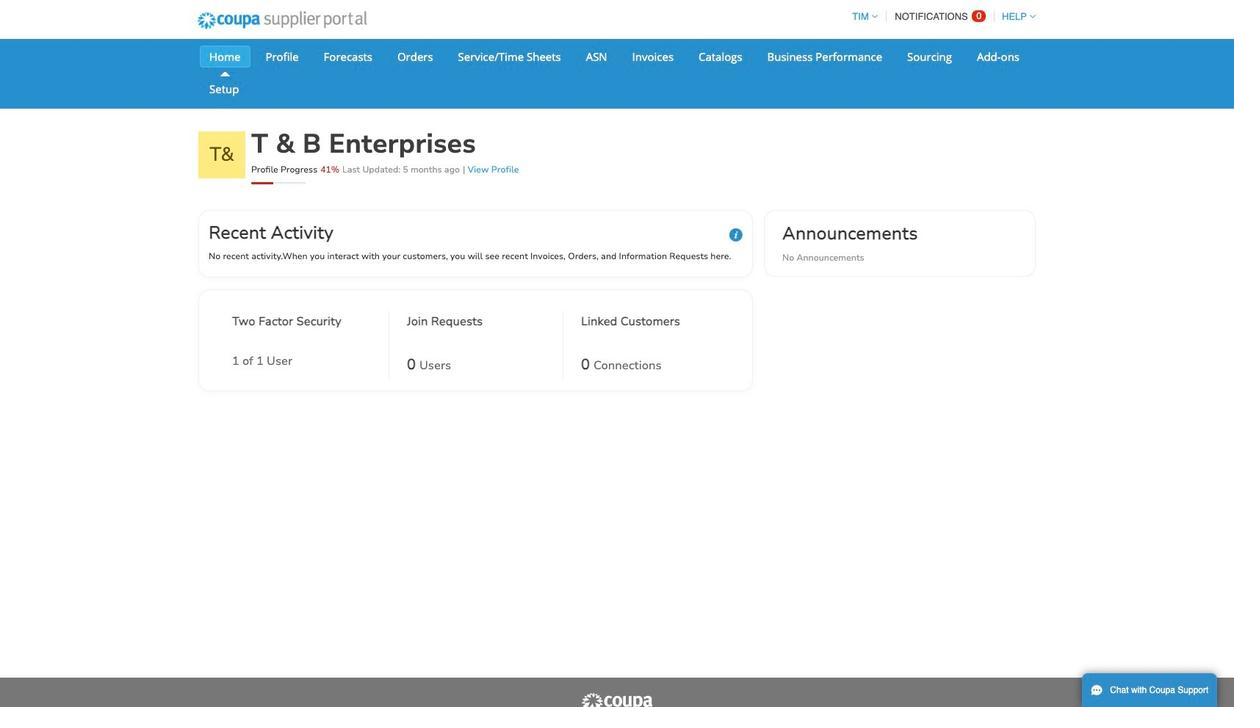 Task type: vqa. For each thing, say whether or not it's contained in the screenshot.
1 of 1 User
no



Task type: describe. For each thing, give the bounding box(es) containing it.
0 horizontal spatial coupa supplier portal image
[[187, 2, 377, 39]]

t& image
[[198, 132, 245, 179]]



Task type: locate. For each thing, give the bounding box(es) containing it.
additional information image
[[730, 229, 743, 242]]

0 vertical spatial coupa supplier portal image
[[187, 2, 377, 39]]

1 horizontal spatial coupa supplier portal image
[[581, 693, 654, 708]]

navigation
[[846, 2, 1036, 31]]

coupa supplier portal image
[[187, 2, 377, 39], [581, 693, 654, 708]]

1 vertical spatial coupa supplier portal image
[[581, 693, 654, 708]]



